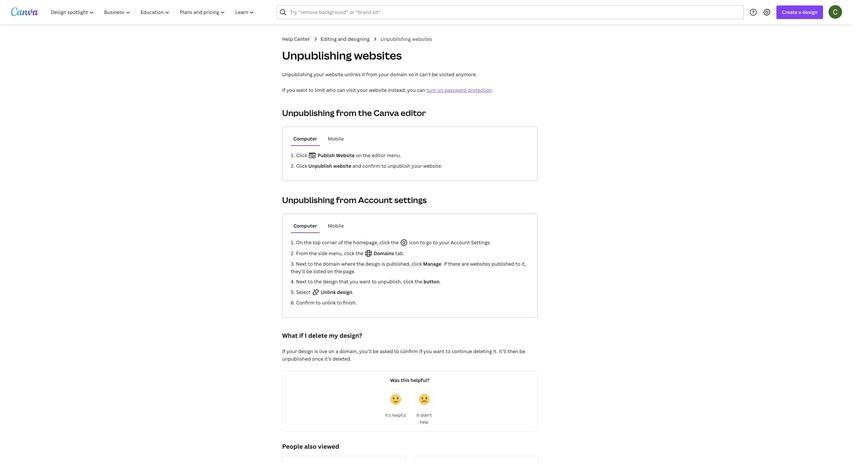 Task type: locate. For each thing, give the bounding box(es) containing it.
are
[[462, 261, 469, 267]]

on the top corner of the homepage, click the
[[296, 239, 400, 246]]

unpublishing for the
[[282, 107, 334, 119]]

you right 'instead,'
[[407, 87, 416, 93]]

the down listed
[[314, 279, 322, 285]]

turn
[[426, 87, 436, 93]]

1 horizontal spatial it
[[415, 71, 418, 78]]

0 horizontal spatial can
[[337, 87, 345, 93]]

and down website
[[353, 163, 361, 169]]

2 next from the top
[[296, 279, 307, 285]]

1 click from the top
[[296, 152, 308, 159]]

next to the domain where the design is published, click manage
[[296, 261, 441, 267]]

0 vertical spatial editor
[[401, 107, 426, 119]]

you up helpful?
[[424, 348, 432, 355]]

and
[[338, 36, 347, 42], [353, 163, 361, 169]]

design up unpublished
[[298, 348, 313, 355]]

0 vertical spatial mobile
[[328, 136, 344, 142]]

click up 'domains'
[[380, 239, 390, 246]]

0 vertical spatial is
[[382, 261, 385, 267]]

editor up click unpublish website and confirm to unpublish your website.
[[372, 152, 386, 159]]

.
[[492, 87, 493, 93], [441, 261, 443, 267], [440, 279, 441, 285], [352, 289, 354, 296]]

0 horizontal spatial editor
[[372, 152, 386, 159]]

website.
[[423, 163, 442, 169]]

can left turn
[[417, 87, 425, 93]]

1 vertical spatial a
[[336, 348, 338, 355]]

on right live at the left bottom
[[329, 348, 334, 355]]

0 vertical spatial next
[[296, 261, 307, 267]]

want left continue
[[433, 348, 445, 355]]

mobile for click
[[328, 136, 344, 142]]

next
[[296, 261, 307, 267], [296, 279, 307, 285]]

help
[[282, 36, 293, 42]]

1 computer from the top
[[293, 136, 317, 142]]

to left finish.
[[337, 300, 342, 306]]

website for and
[[333, 163, 351, 169]]

unlink design
[[320, 289, 352, 296]]

the right where on the bottom left of page
[[357, 261, 364, 267]]

0 vertical spatial website
[[325, 71, 343, 78]]

and right the editing
[[338, 36, 347, 42]]

to left the 'unpublish,'
[[372, 279, 377, 285]]

if up helpful?
[[419, 348, 422, 355]]

0 horizontal spatial is
[[314, 348, 318, 355]]

is inside if your design is live on a domain, you'll be asked to confirm if you want to continue deleting it. it'll then be unpublished once it's deleted.
[[314, 348, 318, 355]]

mobile up "of"
[[328, 223, 344, 229]]

design
[[803, 9, 818, 15], [365, 261, 380, 267], [323, 279, 338, 285], [337, 289, 352, 296], [298, 348, 313, 355]]

0 horizontal spatial and
[[338, 36, 347, 42]]

1 computer button from the top
[[291, 132, 320, 145]]

websites
[[412, 36, 432, 42], [354, 48, 402, 63], [470, 261, 490, 267]]

what if i delete my design?
[[282, 332, 362, 340]]

1 vertical spatial click
[[296, 163, 307, 169]]

1 vertical spatial unpublishing websites
[[282, 48, 402, 63]]

2 computer from the top
[[293, 223, 317, 229]]

0 vertical spatial computer
[[293, 136, 317, 142]]

0 vertical spatial want
[[296, 87, 308, 93]]

it didn't help
[[416, 413, 432, 425]]

confirm down on the editor menu.
[[362, 163, 380, 169]]

can
[[337, 87, 345, 93], [417, 87, 425, 93]]

next down 'they'll'
[[296, 279, 307, 285]]

website
[[325, 71, 343, 78], [369, 87, 387, 93], [333, 163, 351, 169]]

the up tab.
[[391, 239, 399, 246]]

0 vertical spatial mobile button
[[325, 132, 347, 145]]

if left i
[[299, 332, 303, 340]]

0 vertical spatial click
[[296, 152, 308, 159]]

1 horizontal spatial can
[[417, 87, 425, 93]]

domain left so
[[390, 71, 407, 78]]

computer up on on the left of the page
[[293, 223, 317, 229]]

0 vertical spatial confirm
[[362, 163, 380, 169]]

0 horizontal spatial it
[[362, 71, 365, 78]]

0 horizontal spatial if
[[299, 332, 303, 340]]

1 horizontal spatial websites
[[412, 36, 432, 42]]

you right that
[[350, 279, 358, 285]]

click left unpublish
[[296, 163, 307, 169]]

1 horizontal spatial confirm
[[400, 348, 418, 355]]

website up who
[[325, 71, 343, 78]]

1 vertical spatial mobile
[[328, 223, 344, 229]]

editor right canva
[[401, 107, 426, 119]]

the up listed
[[314, 261, 322, 267]]

was this helpful?
[[390, 377, 430, 384]]

1 horizontal spatial if
[[419, 348, 422, 355]]

to down "from"
[[308, 261, 313, 267]]

limit
[[315, 87, 325, 93]]

helpful?
[[411, 377, 430, 384]]

1 vertical spatial domain
[[323, 261, 340, 267]]

deleted.
[[333, 356, 351, 362]]

0 vertical spatial if
[[282, 87, 285, 93]]

on right website
[[356, 152, 362, 159]]

it's helpful
[[385, 413, 406, 419]]

1 vertical spatial and
[[353, 163, 361, 169]]

want down the next to the domain where the design is published, click manage
[[359, 279, 371, 285]]

helpful
[[392, 413, 406, 419]]

. inside . if there are websites published to it, they'll be listed on the page.
[[441, 261, 443, 267]]

1 mobile from the top
[[328, 136, 344, 142]]

they'll
[[291, 268, 305, 275]]

is left live at the left bottom
[[314, 348, 318, 355]]

1 vertical spatial computer
[[293, 223, 317, 229]]

website down website
[[333, 163, 351, 169]]

be inside . if there are websites published to it, they'll be listed on the page.
[[306, 268, 312, 275]]

be
[[432, 71, 438, 78], [306, 268, 312, 275], [373, 348, 379, 355], [519, 348, 525, 355]]

1 vertical spatial confirm
[[400, 348, 418, 355]]

😔 image
[[419, 394, 430, 405]]

0 vertical spatial if
[[299, 332, 303, 340]]

mobile button up "of"
[[325, 220, 347, 233]]

0 horizontal spatial domain
[[323, 261, 340, 267]]

the
[[358, 107, 372, 119], [363, 152, 371, 159], [304, 239, 312, 246], [344, 239, 352, 246], [391, 239, 399, 246], [309, 250, 317, 257], [356, 250, 363, 257], [314, 261, 322, 267], [357, 261, 364, 267], [334, 268, 342, 275], [314, 279, 322, 285], [415, 279, 422, 285]]

if for if your design is live on a domain, you'll be asked to confirm if you want to continue deleting it. it'll then be unpublished once it's deleted.
[[282, 348, 285, 355]]

1 vertical spatial is
[[314, 348, 318, 355]]

to right asked
[[394, 348, 399, 355]]

domain down from the side menu, click the
[[323, 261, 340, 267]]

once
[[312, 356, 323, 362]]

is down 'domains'
[[382, 261, 385, 267]]

0 vertical spatial a
[[799, 9, 801, 15]]

computer button up on on the left of the page
[[291, 220, 320, 233]]

2 mobile button from the top
[[325, 220, 347, 233]]

1 vertical spatial computer button
[[291, 220, 320, 233]]

it right so
[[415, 71, 418, 78]]

on right listed
[[327, 268, 333, 275]]

a up deleted.
[[336, 348, 338, 355]]

0 horizontal spatial websites
[[354, 48, 402, 63]]

if inside if your design is live on a domain, you'll be asked to confirm if you want to continue deleting it. it'll then be unpublished once it's deleted.
[[282, 348, 285, 355]]

a
[[799, 9, 801, 15], [336, 348, 338, 355]]

1 next from the top
[[296, 261, 307, 267]]

domain
[[390, 71, 407, 78], [323, 261, 340, 267]]

from
[[366, 71, 377, 78], [336, 107, 356, 119], [336, 194, 356, 206]]

live
[[319, 348, 327, 355]]

websites inside . if there are websites published to it, they'll be listed on the page.
[[470, 261, 490, 267]]

of
[[338, 239, 343, 246]]

click unpublish website and confirm to unpublish your website.
[[296, 163, 442, 169]]

click down . if there are websites published to it, they'll be listed on the page.
[[403, 279, 414, 285]]

publish website
[[317, 152, 355, 159]]

1 mobile button from the top
[[325, 132, 347, 145]]

2 mobile from the top
[[328, 223, 344, 229]]

mobile
[[328, 136, 344, 142], [328, 223, 344, 229]]

a right create
[[799, 9, 801, 15]]

you left limit
[[287, 87, 295, 93]]

it
[[362, 71, 365, 78], [415, 71, 418, 78]]

to left the "go"
[[420, 239, 425, 246]]

mobile button up publish website
[[325, 132, 347, 145]]

unpublishing from account settings
[[282, 194, 427, 206]]

to left it, on the right of page
[[516, 261, 520, 267]]

editing and designing
[[321, 36, 370, 42]]

mobile button for click
[[325, 132, 347, 145]]

be left listed
[[306, 268, 312, 275]]

click up unpublish
[[296, 152, 308, 159]]

is
[[382, 261, 385, 267], [314, 348, 318, 355]]

2 horizontal spatial want
[[433, 348, 445, 355]]

design right create
[[803, 9, 818, 15]]

computer up unpublish
[[293, 136, 317, 142]]

go
[[426, 239, 432, 246]]

2 horizontal spatial websites
[[470, 261, 490, 267]]

you'll
[[359, 348, 372, 355]]

if
[[299, 332, 303, 340], [419, 348, 422, 355]]

asked
[[380, 348, 393, 355]]

your left the website.
[[412, 163, 422, 169]]

on the editor menu.
[[355, 152, 401, 159]]

design inside if your design is live on a domain, you'll be asked to confirm if you want to continue deleting it. it'll then be unpublished once it's deleted.
[[298, 348, 313, 355]]

the down homepage, at left bottom
[[356, 250, 363, 257]]

1 horizontal spatial account
[[451, 239, 470, 246]]

2 vertical spatial from
[[336, 194, 356, 206]]

your up unpublished
[[287, 348, 297, 355]]

2 click from the top
[[296, 163, 307, 169]]

want left limit
[[296, 87, 308, 93]]

confirm right asked
[[400, 348, 418, 355]]

2 vertical spatial want
[[433, 348, 445, 355]]

so
[[409, 71, 414, 78]]

0 vertical spatial and
[[338, 36, 347, 42]]

it.
[[493, 348, 498, 355]]

unpublish,
[[378, 279, 402, 285]]

unpublish
[[387, 163, 410, 169]]

1 vertical spatial if
[[419, 348, 422, 355]]

2 computer button from the top
[[291, 220, 320, 233]]

click
[[380, 239, 390, 246], [344, 250, 354, 257], [412, 261, 422, 267], [403, 279, 414, 285]]

confirm
[[362, 163, 380, 169], [400, 348, 418, 355]]

next for next to the design that you want to unpublish, click the
[[296, 279, 307, 285]]

the left canva
[[358, 107, 372, 119]]

1 horizontal spatial domain
[[390, 71, 407, 78]]

you
[[287, 87, 295, 93], [407, 87, 416, 93], [350, 279, 358, 285], [424, 348, 432, 355]]

2 vertical spatial websites
[[470, 261, 490, 267]]

1 vertical spatial if
[[444, 261, 447, 267]]

click up where on the bottom left of page
[[344, 250, 354, 257]]

a inside if your design is live on a domain, you'll be asked to confirm if you want to continue deleting it. it'll then be unpublished once it's deleted.
[[336, 348, 338, 355]]

1 vertical spatial want
[[359, 279, 371, 285]]

1 vertical spatial website
[[369, 87, 387, 93]]

who
[[326, 87, 336, 93]]

the left 'button'
[[415, 279, 422, 285]]

0 vertical spatial account
[[358, 194, 393, 206]]

1 vertical spatial mobile button
[[325, 220, 347, 233]]

computer for click
[[293, 136, 317, 142]]

0 horizontal spatial a
[[336, 348, 338, 355]]

1 vertical spatial websites
[[354, 48, 402, 63]]

computer button up publish
[[291, 132, 320, 145]]

2 vertical spatial if
[[282, 348, 285, 355]]

design inside dropdown button
[[803, 9, 818, 15]]

the left page.
[[334, 268, 342, 275]]

mobile button
[[325, 132, 347, 145], [325, 220, 347, 233]]

0 vertical spatial computer button
[[291, 132, 320, 145]]

1 horizontal spatial a
[[799, 9, 801, 15]]

continue
[[452, 348, 472, 355]]

it's
[[325, 356, 331, 362]]

1 vertical spatial next
[[296, 279, 307, 285]]

2 vertical spatial website
[[333, 163, 351, 169]]

to left unlink
[[316, 300, 321, 306]]

create a design button
[[777, 5, 823, 19]]

christina overa image
[[829, 5, 842, 19]]

0 horizontal spatial want
[[296, 87, 308, 93]]

on inside if your design is live on a domain, you'll be asked to confirm if you want to continue deleting it. it'll then be unpublished once it's deleted.
[[329, 348, 334, 355]]

1 vertical spatial from
[[336, 107, 356, 119]]

next up 'they'll'
[[296, 261, 307, 267]]

your up if you want to limit who can visit your website instead, you can turn on password protection .
[[378, 71, 389, 78]]

it right unlinks
[[362, 71, 365, 78]]

design down that
[[337, 289, 352, 296]]

menu.
[[387, 152, 401, 159]]

website down unpublishing your website unlinks it from your domain so it can't be visited anymore.
[[369, 87, 387, 93]]

to
[[309, 87, 314, 93], [381, 163, 386, 169], [420, 239, 425, 246], [433, 239, 438, 246], [308, 261, 313, 267], [516, 261, 520, 267], [308, 279, 313, 285], [372, 279, 377, 285], [316, 300, 321, 306], [337, 300, 342, 306], [394, 348, 399, 355], [446, 348, 451, 355]]

from
[[296, 250, 308, 257]]

0 vertical spatial unpublishing websites
[[381, 36, 432, 42]]

0 vertical spatial from
[[366, 71, 377, 78]]

on inside . if there are websites published to it, they'll be listed on the page.
[[327, 268, 333, 275]]

mobile up publish website
[[328, 136, 344, 142]]

homepage,
[[353, 239, 378, 246]]

can left "visit"
[[337, 87, 345, 93]]

unpublishing
[[381, 36, 411, 42], [282, 48, 352, 63], [282, 71, 313, 78], [282, 107, 334, 119], [282, 194, 334, 206]]



Task type: vqa. For each thing, say whether or not it's contained in the screenshot.
the Portfolio in DESIGN GRAPHIC DESIGN PORTFOLIO WEBSITE IN BLUE  WARM NEUTRAL EXPERIMENTAL STYLE WEBSITE • 1366 × 768 PX
no



Task type: describe. For each thing, give the bounding box(es) containing it.
unlinks
[[344, 71, 361, 78]]

next to the design that you want to unpublish, click the button .
[[296, 279, 441, 285]]

top level navigation element
[[46, 5, 260, 19]]

computer for on the top corner of the homepage, click the
[[293, 223, 317, 229]]

the inside . if there are websites published to it, they'll be listed on the page.
[[334, 268, 342, 275]]

unpublishing for account
[[282, 194, 334, 206]]

menu,
[[329, 250, 343, 257]]

help center link
[[282, 35, 310, 43]]

1 horizontal spatial want
[[359, 279, 371, 285]]

help center
[[282, 36, 310, 42]]

your right "visit"
[[357, 87, 368, 93]]

domain,
[[339, 348, 358, 355]]

select
[[296, 289, 312, 296]]

. if there are websites published to it, they'll be listed on the page.
[[291, 261, 526, 275]]

1 can from the left
[[337, 87, 345, 93]]

viewed
[[318, 443, 339, 451]]

finish.
[[343, 300, 357, 306]]

1 it from the left
[[362, 71, 365, 78]]

create a design
[[782, 9, 818, 15]]

you inside if your design is live on a domain, you'll be asked to confirm if you want to continue deleting it. it'll then be unpublished once it's deleted.
[[424, 348, 432, 355]]

unlink
[[321, 289, 336, 296]]

click left manage
[[412, 261, 422, 267]]

then
[[508, 348, 518, 355]]

computer button for click
[[291, 132, 320, 145]]

my
[[329, 332, 338, 340]]

0 horizontal spatial account
[[358, 194, 393, 206]]

top
[[313, 239, 321, 246]]

website
[[336, 152, 355, 159]]

canva
[[374, 107, 399, 119]]

designing
[[348, 36, 370, 42]]

2 can from the left
[[417, 87, 425, 93]]

manage
[[423, 261, 441, 267]]

0 horizontal spatial confirm
[[362, 163, 380, 169]]

can't
[[419, 71, 431, 78]]

also
[[304, 443, 317, 451]]

unpublish
[[308, 163, 332, 169]]

publish
[[318, 152, 335, 159]]

help
[[420, 420, 429, 425]]

icon
[[409, 239, 419, 246]]

the right "of"
[[344, 239, 352, 246]]

be right the 'then'
[[519, 348, 525, 355]]

1 horizontal spatial editor
[[401, 107, 426, 119]]

unpublishing for website
[[282, 71, 313, 78]]

mobile for on the top corner of the homepage, click the
[[328, 223, 344, 229]]

there
[[448, 261, 461, 267]]

design up unlink
[[323, 279, 338, 285]]

website for unlinks
[[325, 71, 343, 78]]

confirm inside if your design is live on a domain, you'll be asked to confirm if you want to continue deleting it. it'll then be unpublished once it's deleted.
[[400, 348, 418, 355]]

unpublishing your website unlinks it from your domain so it can't be visited anymore.
[[282, 71, 477, 78]]

it'll
[[499, 348, 507, 355]]

people also viewed
[[282, 443, 339, 451]]

if your design is live on a domain, you'll be asked to confirm if you want to continue deleting it. it'll then be unpublished once it's deleted.
[[282, 348, 525, 362]]

the up click unpublish website and confirm to unpublish your website.
[[363, 152, 371, 159]]

it
[[416, 413, 419, 419]]

published,
[[386, 261, 411, 267]]

corner
[[322, 239, 337, 246]]

delete
[[308, 332, 327, 340]]

1 vertical spatial editor
[[372, 152, 386, 159]]

center
[[294, 36, 310, 42]]

settings.
[[471, 239, 491, 246]]

it,
[[522, 261, 526, 267]]

button
[[424, 279, 440, 285]]

people
[[282, 443, 303, 451]]

password
[[445, 87, 467, 93]]

it's
[[385, 413, 391, 419]]

protection
[[468, 87, 492, 93]]

instead,
[[388, 87, 406, 93]]

to left limit
[[309, 87, 314, 93]]

1 horizontal spatial is
[[382, 261, 385, 267]]

1 horizontal spatial and
[[353, 163, 361, 169]]

i
[[305, 332, 307, 340]]

the right on on the left of the page
[[304, 239, 312, 246]]

Try "remove background" or "brand kit" search field
[[290, 6, 740, 19]]

to up select
[[308, 279, 313, 285]]

your inside if your design is live on a domain, you'll be asked to confirm if you want to continue deleting it. it'll then be unpublished once it's deleted.
[[287, 348, 297, 355]]

side
[[318, 250, 327, 257]]

computer button for on the top corner of the homepage, click the
[[291, 220, 320, 233]]

to inside . if there are websites published to it, they'll be listed on the page.
[[516, 261, 520, 267]]

your right the "go"
[[439, 239, 450, 246]]

unpublishing from the canva editor
[[282, 107, 426, 119]]

deleting
[[473, 348, 492, 355]]

if inside . if there are websites published to it, they'll be listed on the page.
[[444, 261, 447, 267]]

create
[[782, 9, 798, 15]]

anymore.
[[456, 71, 477, 78]]

on right turn
[[437, 87, 443, 93]]

didn't
[[420, 413, 432, 419]]

page.
[[343, 268, 355, 275]]

2 it from the left
[[415, 71, 418, 78]]

if you want to limit who can visit your website instead, you can turn on password protection .
[[282, 87, 493, 93]]

mobile button for on the top corner of the homepage, click the
[[325, 220, 347, 233]]

visited
[[439, 71, 454, 78]]

be right the can't
[[432, 71, 438, 78]]

what
[[282, 332, 298, 340]]

editing and designing link
[[321, 35, 370, 43]]

design down 'domains'
[[365, 261, 380, 267]]

visit
[[346, 87, 356, 93]]

settings
[[394, 194, 427, 206]]

0 vertical spatial domain
[[390, 71, 407, 78]]

your up limit
[[314, 71, 324, 78]]

from for account
[[336, 194, 356, 206]]

to down on the editor menu.
[[381, 163, 386, 169]]

editing
[[321, 36, 337, 42]]

next for next to the domain where the design is published, click
[[296, 261, 307, 267]]

where
[[341, 261, 355, 267]]

domains
[[373, 250, 394, 257]]

0 vertical spatial websites
[[412, 36, 432, 42]]

from the side menu, click the
[[296, 250, 364, 257]]

be right you'll at the left of the page
[[373, 348, 379, 355]]

click for click unpublish website and confirm to unpublish your website.
[[296, 163, 307, 169]]

to left continue
[[446, 348, 451, 355]]

if for if you want to limit who can visit your website instead, you can turn on password protection .
[[282, 87, 285, 93]]

unpublishing websites link
[[381, 35, 432, 43]]

design?
[[340, 332, 362, 340]]

if inside if your design is live on a domain, you'll be asked to confirm if you want to continue deleting it. it'll then be unpublished once it's deleted.
[[419, 348, 422, 355]]

tab.
[[394, 250, 404, 257]]

a inside dropdown button
[[799, 9, 801, 15]]

click for click
[[296, 152, 308, 159]]

turn on password protection link
[[426, 87, 492, 93]]

to right the "go"
[[433, 239, 438, 246]]

from for the
[[336, 107, 356, 119]]

that
[[339, 279, 349, 285]]

unpublished
[[282, 356, 311, 362]]

published
[[492, 261, 514, 267]]

confirm
[[296, 300, 315, 306]]

the left side
[[309, 250, 317, 257]]

unlink
[[322, 300, 336, 306]]

listed
[[313, 268, 326, 275]]

want inside if your design is live on a domain, you'll be asked to confirm if you want to continue deleting it. it'll then be unpublished once it's deleted.
[[433, 348, 445, 355]]

on
[[296, 239, 303, 246]]

1 vertical spatial account
[[451, 239, 470, 246]]

was
[[390, 377, 400, 384]]

🙂 image
[[390, 394, 401, 405]]



